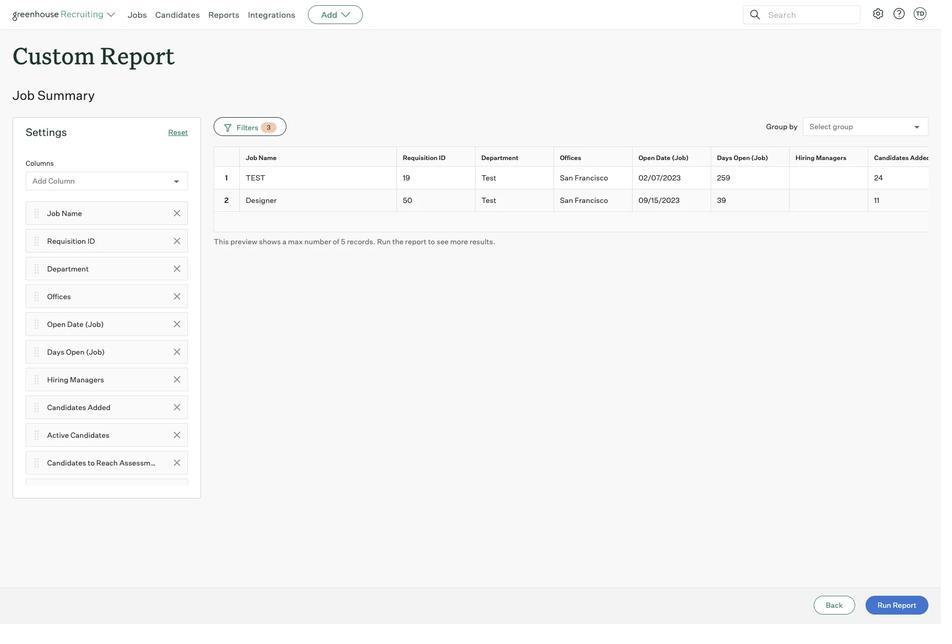 Task type: vqa. For each thing, say whether or not it's contained in the screenshot.
TD
yes



Task type: locate. For each thing, give the bounding box(es) containing it.
2 francisco from the top
[[575, 196, 608, 205]]

active candidates
[[47, 431, 109, 440]]

report
[[100, 40, 175, 71], [893, 601, 917, 610]]

0 horizontal spatial id
[[88, 237, 95, 245]]

managers
[[816, 154, 847, 162], [70, 375, 104, 384]]

reports
[[208, 9, 240, 20]]

0 vertical spatial department
[[481, 154, 518, 162]]

test up results. at top
[[481, 196, 496, 205]]

2 test from the top
[[481, 196, 496, 205]]

name
[[259, 154, 277, 162], [62, 209, 82, 218]]

reports link
[[208, 9, 240, 20]]

1 horizontal spatial run
[[878, 601, 891, 610]]

0 vertical spatial run
[[377, 237, 391, 246]]

name up test
[[259, 154, 277, 162]]

hiring inside column header
[[796, 154, 815, 162]]

face
[[119, 486, 136, 495], [146, 486, 162, 495]]

0 vertical spatial date
[[656, 154, 671, 162]]

2 vertical spatial job
[[47, 209, 60, 218]]

1 vertical spatial reach
[[96, 486, 118, 495]]

milestone
[[163, 459, 197, 468], [164, 486, 198, 495]]

1 face from the left
[[119, 486, 136, 495]]

test down department column header
[[481, 174, 496, 182]]

0 horizontal spatial added
[[88, 403, 111, 412]]

reach down candidates to reach assessment milestone
[[96, 486, 118, 495]]

0 horizontal spatial hiring managers
[[47, 375, 104, 384]]

added
[[910, 154, 931, 162], [88, 403, 111, 412]]

san francisco for 02/07/2023
[[560, 174, 608, 182]]

0 horizontal spatial offices
[[47, 292, 71, 301]]

add
[[321, 9, 337, 20], [32, 177, 47, 186]]

san francisco
[[560, 174, 608, 182], [560, 196, 608, 205]]

greenhouse recruiting image
[[13, 8, 107, 21]]

1 vertical spatial san francisco
[[560, 196, 608, 205]]

table containing 1
[[214, 147, 941, 233]]

add for add column
[[32, 177, 47, 186]]

francisco for 09/15/2023
[[575, 196, 608, 205]]

job down add column
[[47, 209, 60, 218]]

0 vertical spatial hiring managers
[[796, 154, 847, 162]]

0 vertical spatial report
[[100, 40, 175, 71]]

open inside open date (job) column header
[[639, 154, 655, 162]]

candidates added up the 24
[[874, 154, 931, 162]]

this preview shows a max number of 5 records. run the report to see more results.
[[214, 237, 495, 246]]

job name inside column header
[[246, 154, 277, 162]]

0 horizontal spatial candidates added
[[47, 403, 111, 412]]

1 horizontal spatial managers
[[816, 154, 847, 162]]

candidates to reach assessment milestone
[[47, 459, 197, 468]]

1 horizontal spatial name
[[259, 154, 277, 162]]

row containing 1
[[214, 167, 941, 190]]

(job) inside column header
[[751, 154, 768, 162]]

job summary
[[13, 88, 95, 103]]

hiring
[[796, 154, 815, 162], [47, 375, 68, 384]]

2 reach from the top
[[96, 486, 118, 495]]

2 row from the top
[[214, 167, 941, 190]]

1 horizontal spatial open date (job)
[[639, 154, 689, 162]]

1 reach from the top
[[96, 459, 118, 468]]

0 vertical spatial days
[[717, 154, 732, 162]]

name down column
[[62, 209, 82, 218]]

0 vertical spatial offices
[[560, 154, 581, 162]]

job up test
[[246, 154, 257, 162]]

2 horizontal spatial job
[[246, 154, 257, 162]]

cell
[[790, 167, 868, 190], [790, 190, 868, 212]]

0 vertical spatial job
[[13, 88, 35, 103]]

2 san from the top
[[560, 196, 573, 205]]

job name up test
[[246, 154, 277, 162]]

reach for assessment
[[96, 459, 118, 468]]

50
[[403, 196, 412, 205]]

face down assessment
[[146, 486, 162, 495]]

0 horizontal spatial add
[[32, 177, 47, 186]]

1 san from the top
[[560, 174, 573, 182]]

1 vertical spatial requisition id
[[47, 237, 95, 245]]

group by
[[766, 122, 798, 131]]

test
[[481, 174, 496, 182], [481, 196, 496, 205]]

0 vertical spatial managers
[[816, 154, 847, 162]]

requisition id
[[403, 154, 446, 162], [47, 237, 95, 245]]

0 horizontal spatial requisition id
[[47, 237, 95, 245]]

1 vertical spatial job
[[246, 154, 257, 162]]

0 horizontal spatial days open (job)
[[47, 348, 105, 357]]

test for 19
[[481, 174, 496, 182]]

filters
[[237, 123, 258, 132]]

row
[[214, 147, 941, 169], [214, 167, 941, 190], [214, 190, 941, 212]]

1 vertical spatial report
[[893, 601, 917, 610]]

3
[[267, 124, 271, 132]]

designer
[[246, 196, 277, 205]]

job inside job name column header
[[246, 154, 257, 162]]

1 horizontal spatial candidates added
[[874, 154, 931, 162]]

0 vertical spatial requisition
[[403, 154, 438, 162]]

1 horizontal spatial hiring managers
[[796, 154, 847, 162]]

francisco
[[575, 174, 608, 182], [575, 196, 608, 205]]

job left summary
[[13, 88, 35, 103]]

0 vertical spatial name
[[259, 154, 277, 162]]

19
[[403, 174, 410, 182]]

open
[[639, 154, 655, 162], [734, 154, 750, 162], [47, 320, 66, 329], [66, 348, 84, 357]]

1 vertical spatial managers
[[70, 375, 104, 384]]

hiring managers
[[796, 154, 847, 162], [47, 375, 104, 384]]

more
[[450, 237, 468, 246]]

column header
[[214, 147, 242, 169]]

candidates added up active candidates
[[47, 403, 111, 412]]

0 vertical spatial added
[[910, 154, 931, 162]]

0 vertical spatial san francisco
[[560, 174, 608, 182]]

to down assessment
[[137, 486, 144, 495]]

candidates added
[[874, 154, 931, 162], [47, 403, 111, 412]]

candidates added inside row
[[874, 154, 931, 162]]

open date (job)
[[639, 154, 689, 162], [47, 320, 104, 329]]

by
[[789, 122, 798, 131]]

1 vertical spatial offices
[[47, 292, 71, 301]]

offices
[[560, 154, 581, 162], [47, 292, 71, 301]]

1 horizontal spatial days open (job)
[[717, 154, 768, 162]]

1 horizontal spatial report
[[893, 601, 917, 610]]

1 horizontal spatial id
[[439, 154, 446, 162]]

add column
[[32, 177, 75, 186]]

configure image
[[872, 7, 885, 20]]

summary
[[37, 88, 95, 103]]

candidates to reach face to face milestone
[[47, 486, 198, 495]]

td button
[[912, 5, 929, 22]]

requisition
[[403, 154, 438, 162], [47, 237, 86, 245]]

custom report
[[13, 40, 175, 71]]

add for add
[[321, 9, 337, 20]]

to down active candidates
[[88, 459, 95, 468]]

custom
[[13, 40, 95, 71]]

san
[[560, 174, 573, 182], [560, 196, 573, 205]]

cell for 11
[[790, 190, 868, 212]]

0 vertical spatial open date (job)
[[639, 154, 689, 162]]

back
[[826, 601, 843, 610]]

1 vertical spatial san
[[560, 196, 573, 205]]

group
[[833, 122, 853, 131]]

id inside requisition id column header
[[439, 154, 446, 162]]

job name down column
[[47, 209, 82, 218]]

run left the
[[377, 237, 391, 246]]

1 vertical spatial id
[[88, 237, 95, 245]]

1 vertical spatial open date (job)
[[47, 320, 104, 329]]

san for 09/15/2023
[[560, 196, 573, 205]]

1 horizontal spatial days
[[717, 154, 732, 162]]

0 vertical spatial days open (job)
[[717, 154, 768, 162]]

candidates
[[155, 9, 200, 20], [874, 154, 909, 162], [47, 403, 86, 412], [70, 431, 109, 440], [47, 459, 86, 468], [47, 486, 86, 495]]

jobs link
[[128, 9, 147, 20]]

to down candidates to reach assessment milestone
[[88, 486, 95, 495]]

1 vertical spatial run
[[878, 601, 891, 610]]

1 vertical spatial francisco
[[575, 196, 608, 205]]

3 row from the top
[[214, 190, 941, 212]]

hiring managers column header
[[790, 147, 871, 169]]

1 horizontal spatial job name
[[246, 154, 277, 162]]

date
[[656, 154, 671, 162], [67, 320, 84, 329]]

to
[[428, 237, 435, 246], [88, 459, 95, 468], [88, 486, 95, 495], [137, 486, 144, 495]]

job name
[[246, 154, 277, 162], [47, 209, 82, 218]]

1 vertical spatial test
[[481, 196, 496, 205]]

cell down hiring managers column header
[[790, 190, 868, 212]]

candidates link
[[155, 9, 200, 20]]

run right back
[[878, 601, 891, 610]]

1 test from the top
[[481, 174, 496, 182]]

days
[[717, 154, 732, 162], [47, 348, 64, 357]]

1 francisco from the top
[[575, 174, 608, 182]]

1 vertical spatial date
[[67, 320, 84, 329]]

0 horizontal spatial name
[[62, 209, 82, 218]]

0 vertical spatial francisco
[[575, 174, 608, 182]]

department
[[481, 154, 518, 162], [47, 264, 89, 273]]

0 horizontal spatial job name
[[47, 209, 82, 218]]

2 san francisco from the top
[[560, 196, 608, 205]]

2
[[224, 196, 229, 205]]

2 cell from the top
[[790, 190, 868, 212]]

0 horizontal spatial date
[[67, 320, 84, 329]]

days open (job)
[[717, 154, 768, 162], [47, 348, 105, 357]]

table
[[214, 147, 941, 233]]

0 vertical spatial id
[[439, 154, 446, 162]]

job name column header
[[240, 147, 399, 169]]

add inside popup button
[[321, 9, 337, 20]]

id
[[439, 154, 446, 162], [88, 237, 95, 245]]

1 vertical spatial requisition
[[47, 237, 86, 245]]

1 horizontal spatial add
[[321, 9, 337, 20]]

1 horizontal spatial face
[[146, 486, 162, 495]]

run
[[377, 237, 391, 246], [878, 601, 891, 610]]

0 vertical spatial candidates added
[[874, 154, 931, 162]]

report for custom report
[[100, 40, 175, 71]]

days open (job) column header
[[711, 147, 792, 169]]

1 row from the top
[[214, 147, 941, 169]]

0 vertical spatial hiring
[[796, 154, 815, 162]]

0 vertical spatial requisition id
[[403, 154, 446, 162]]

1 horizontal spatial requisition id
[[403, 154, 446, 162]]

report inside button
[[893, 601, 917, 610]]

1 vertical spatial hiring
[[47, 375, 68, 384]]

to left see
[[428, 237, 435, 246]]

1
[[225, 174, 228, 182]]

1 vertical spatial job name
[[47, 209, 82, 218]]

0 horizontal spatial face
[[119, 486, 136, 495]]

department inside column header
[[481, 154, 518, 162]]

1 vertical spatial days
[[47, 348, 64, 357]]

0 vertical spatial san
[[560, 174, 573, 182]]

job
[[13, 88, 35, 103], [246, 154, 257, 162], [47, 209, 60, 218]]

0 horizontal spatial department
[[47, 264, 89, 273]]

cell for 24
[[790, 167, 868, 190]]

report
[[405, 237, 427, 246]]

1 horizontal spatial department
[[481, 154, 518, 162]]

1 vertical spatial add
[[32, 177, 47, 186]]

days open (job) inside days open (job) column header
[[717, 154, 768, 162]]

the
[[392, 237, 404, 246]]

(job)
[[672, 154, 689, 162], [751, 154, 768, 162], [85, 320, 104, 329], [86, 348, 105, 357]]

reach
[[96, 459, 118, 468], [96, 486, 118, 495]]

francisco for 02/07/2023
[[575, 174, 608, 182]]

face down candidates to reach assessment milestone
[[119, 486, 136, 495]]

1 horizontal spatial hiring
[[796, 154, 815, 162]]

row group
[[214, 167, 941, 212]]

0 horizontal spatial hiring
[[47, 375, 68, 384]]

number
[[304, 237, 331, 246]]

0 vertical spatial job name
[[246, 154, 277, 162]]

integrations link
[[248, 9, 295, 20]]

reach up the candidates to reach face to face milestone on the left of the page
[[96, 459, 118, 468]]

1 vertical spatial days open (job)
[[47, 348, 105, 357]]

1 cell from the top
[[790, 167, 868, 190]]

0 vertical spatial reach
[[96, 459, 118, 468]]

records.
[[347, 237, 375, 246]]

1 horizontal spatial added
[[910, 154, 931, 162]]

1 horizontal spatial offices
[[560, 154, 581, 162]]

0 vertical spatial add
[[321, 9, 337, 20]]

cell left the 24
[[790, 167, 868, 190]]

0 horizontal spatial report
[[100, 40, 175, 71]]

td button
[[914, 7, 927, 20]]

1 horizontal spatial requisition
[[403, 154, 438, 162]]

1 horizontal spatial date
[[656, 154, 671, 162]]

1 san francisco from the top
[[560, 174, 608, 182]]

days inside column header
[[717, 154, 732, 162]]

reset
[[168, 128, 188, 137]]

0 vertical spatial test
[[481, 174, 496, 182]]



Task type: describe. For each thing, give the bounding box(es) containing it.
of
[[333, 237, 339, 246]]

09/15/2023
[[639, 196, 680, 205]]

open inside days open (job) column header
[[734, 154, 750, 162]]

Search text field
[[766, 7, 851, 22]]

1 vertical spatial candidates added
[[47, 403, 111, 412]]

1 vertical spatial hiring managers
[[47, 375, 104, 384]]

39
[[717, 196, 726, 205]]

department column header
[[476, 147, 556, 169]]

preview
[[230, 237, 257, 246]]

run inside run report button
[[878, 601, 891, 610]]

row group containing 1
[[214, 167, 941, 212]]

assessment
[[119, 459, 162, 468]]

reset link
[[168, 128, 188, 137]]

0 horizontal spatial job
[[13, 88, 35, 103]]

0 horizontal spatial requisition
[[47, 237, 86, 245]]

report for run report
[[893, 601, 917, 610]]

24
[[874, 174, 883, 182]]

02/07/2023
[[639, 174, 681, 182]]

max
[[288, 237, 303, 246]]

0 vertical spatial milestone
[[163, 459, 197, 468]]

1 cell
[[214, 167, 240, 190]]

0 horizontal spatial managers
[[70, 375, 104, 384]]

run report
[[878, 601, 917, 610]]

back button
[[814, 597, 855, 615]]

5
[[341, 237, 345, 246]]

see
[[437, 237, 449, 246]]

managers inside hiring managers column header
[[816, 154, 847, 162]]

td
[[916, 10, 925, 17]]

open date (job) column header
[[633, 147, 713, 169]]

run report button
[[866, 597, 929, 615]]

candidates inside row
[[874, 154, 909, 162]]

reach for face
[[96, 486, 118, 495]]

offices column header
[[554, 147, 635, 169]]

0 horizontal spatial open date (job)
[[47, 320, 104, 329]]

integrations
[[248, 9, 295, 20]]

1 vertical spatial name
[[62, 209, 82, 218]]

added inside row
[[910, 154, 931, 162]]

select group
[[810, 122, 853, 131]]

this
[[214, 237, 229, 246]]

offices inside column header
[[560, 154, 581, 162]]

filter image
[[223, 123, 232, 132]]

add button
[[308, 5, 363, 24]]

(job) inside column header
[[672, 154, 689, 162]]

san for 02/07/2023
[[560, 174, 573, 182]]

1 vertical spatial department
[[47, 264, 89, 273]]

results.
[[470, 237, 495, 246]]

date inside column header
[[656, 154, 671, 162]]

requisition inside column header
[[403, 154, 438, 162]]

0 horizontal spatial days
[[47, 348, 64, 357]]

columns
[[26, 159, 54, 168]]

test
[[246, 174, 265, 182]]

hiring managers inside column header
[[796, 154, 847, 162]]

group
[[766, 122, 788, 131]]

name inside column header
[[259, 154, 277, 162]]

test for 50
[[481, 196, 496, 205]]

column
[[48, 177, 75, 186]]

1 vertical spatial added
[[88, 403, 111, 412]]

11
[[874, 196, 880, 205]]

requisition id column header
[[397, 147, 478, 169]]

select
[[810, 122, 831, 131]]

1 vertical spatial milestone
[[164, 486, 198, 495]]

shows
[[259, 237, 281, 246]]

row containing job name
[[214, 147, 941, 169]]

jobs
[[128, 9, 147, 20]]

requisition id inside column header
[[403, 154, 446, 162]]

a
[[282, 237, 286, 246]]

san francisco for 09/15/2023
[[560, 196, 608, 205]]

2 cell
[[214, 190, 240, 212]]

settings
[[26, 126, 67, 139]]

active
[[47, 431, 69, 440]]

open date (job) inside column header
[[639, 154, 689, 162]]

row containing 2
[[214, 190, 941, 212]]

2 face from the left
[[146, 486, 162, 495]]

1 horizontal spatial job
[[47, 209, 60, 218]]

0 horizontal spatial run
[[377, 237, 391, 246]]

259
[[717, 174, 730, 182]]



